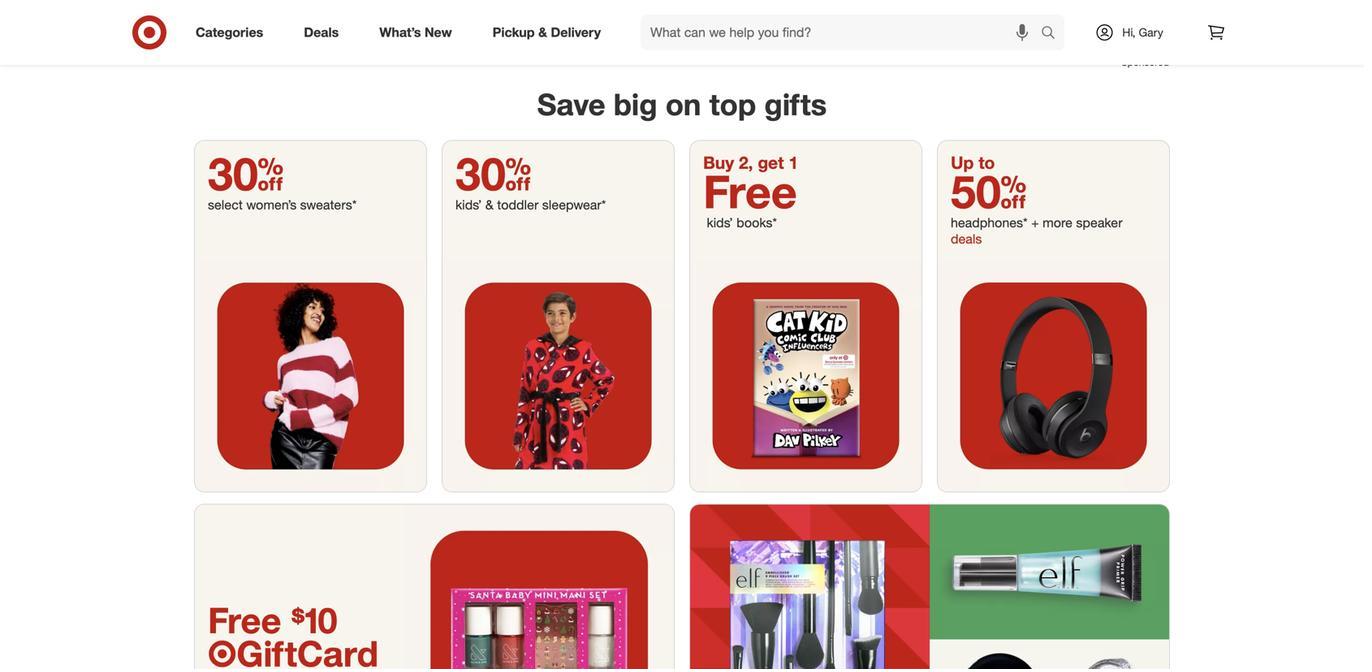 Task type: describe. For each thing, give the bounding box(es) containing it.
$10
[[291, 599, 338, 642]]

select
[[208, 197, 243, 213]]

top
[[710, 86, 757, 122]]

buy 2, get 1
[[704, 152, 799, 173]]

deals
[[951, 231, 983, 247]]

free $10
[[208, 599, 338, 642]]

search button
[[1034, 15, 1073, 54]]

kids' inside 30 kids' & toddler sleepwear*
[[456, 197, 482, 213]]

save
[[538, 86, 606, 122]]

what's
[[380, 24, 421, 40]]

free for free $10
[[208, 599, 282, 642]]

0 vertical spatial &
[[539, 24, 548, 40]]

gifts
[[765, 86, 827, 122]]

30 for 30 select women's sweaters*
[[208, 146, 284, 201]]

search
[[1034, 26, 1073, 42]]

women's
[[246, 197, 297, 213]]

delivery
[[551, 24, 601, 40]]

up
[[951, 152, 974, 173]]

on
[[666, 86, 702, 122]]

hi,
[[1123, 25, 1136, 39]]

toddler
[[497, 197, 539, 213]]

sponsored
[[1122, 56, 1170, 68]]



Task type: locate. For each thing, give the bounding box(es) containing it.
+
[[1032, 215, 1040, 231]]

30 inside 30 select women's sweaters*
[[208, 146, 284, 201]]

&
[[539, 24, 548, 40], [486, 197, 494, 213]]

hi, gary
[[1123, 25, 1164, 39]]

what's new link
[[366, 15, 473, 50]]

2,
[[739, 152, 754, 173]]

1 vertical spatial kids'
[[707, 215, 733, 231]]

What can we help you find? suggestions appear below search field
[[641, 15, 1046, 50]]

1 vertical spatial &
[[486, 197, 494, 213]]

1 30 from the left
[[208, 146, 284, 201]]

new
[[425, 24, 452, 40]]

pickup & delivery link
[[479, 15, 622, 50]]

free for free
[[704, 164, 798, 219]]

gary
[[1139, 25, 1164, 39]]

categories
[[196, 24, 263, 40]]

0 horizontal spatial &
[[486, 197, 494, 213]]

headphones* + more speaker deals
[[951, 215, 1123, 247]]

2 30 from the left
[[456, 146, 532, 201]]

to
[[979, 152, 996, 173]]

books*
[[737, 215, 778, 231]]

categories link
[[182, 15, 284, 50]]

1 horizontal spatial free
[[704, 164, 798, 219]]

advertisement region
[[195, 0, 1170, 55]]

pickup
[[493, 24, 535, 40]]

save big on top gifts
[[538, 86, 827, 122]]

0 horizontal spatial 30
[[208, 146, 284, 201]]

0 vertical spatial free
[[704, 164, 798, 219]]

kids' left toddler
[[456, 197, 482, 213]]

buy
[[704, 152, 735, 173]]

30
[[208, 146, 284, 201], [456, 146, 532, 201]]

1 horizontal spatial kids'
[[707, 215, 733, 231]]

0 horizontal spatial kids'
[[456, 197, 482, 213]]

up to
[[951, 152, 996, 173]]

30 for 30 kids' & toddler sleepwear*
[[456, 146, 532, 201]]

more
[[1043, 215, 1073, 231]]

0 horizontal spatial free
[[208, 599, 282, 642]]

& right 'pickup'
[[539, 24, 548, 40]]

30 select women's sweaters*
[[208, 146, 357, 213]]

free
[[704, 164, 798, 219], [208, 599, 282, 642]]

30 inside 30 kids' & toddler sleepwear*
[[456, 146, 532, 201]]

get
[[758, 152, 784, 173]]

deals link
[[290, 15, 359, 50]]

30 kids' & toddler sleepwear*
[[456, 146, 606, 213]]

1 horizontal spatial &
[[539, 24, 548, 40]]

1 vertical spatial free
[[208, 599, 282, 642]]

& inside 30 kids' & toddler sleepwear*
[[486, 197, 494, 213]]

pickup & delivery
[[493, 24, 601, 40]]

sleepwear*
[[543, 197, 606, 213]]

deals
[[304, 24, 339, 40]]

0 vertical spatial kids'
[[456, 197, 482, 213]]

sweaters*
[[300, 197, 357, 213]]

kids' books*
[[704, 215, 778, 231]]

big
[[614, 86, 658, 122]]

kids' left books*
[[707, 215, 733, 231]]

1 horizontal spatial 30
[[456, 146, 532, 201]]

1
[[789, 152, 799, 173]]

headphones*
[[951, 215, 1028, 231]]

speaker
[[1077, 215, 1123, 231]]

what's new
[[380, 24, 452, 40]]

50
[[951, 164, 1027, 219]]

& left toddler
[[486, 197, 494, 213]]

kids'
[[456, 197, 482, 213], [707, 215, 733, 231]]



Task type: vqa. For each thing, say whether or not it's contained in the screenshot.
SELECT
yes



